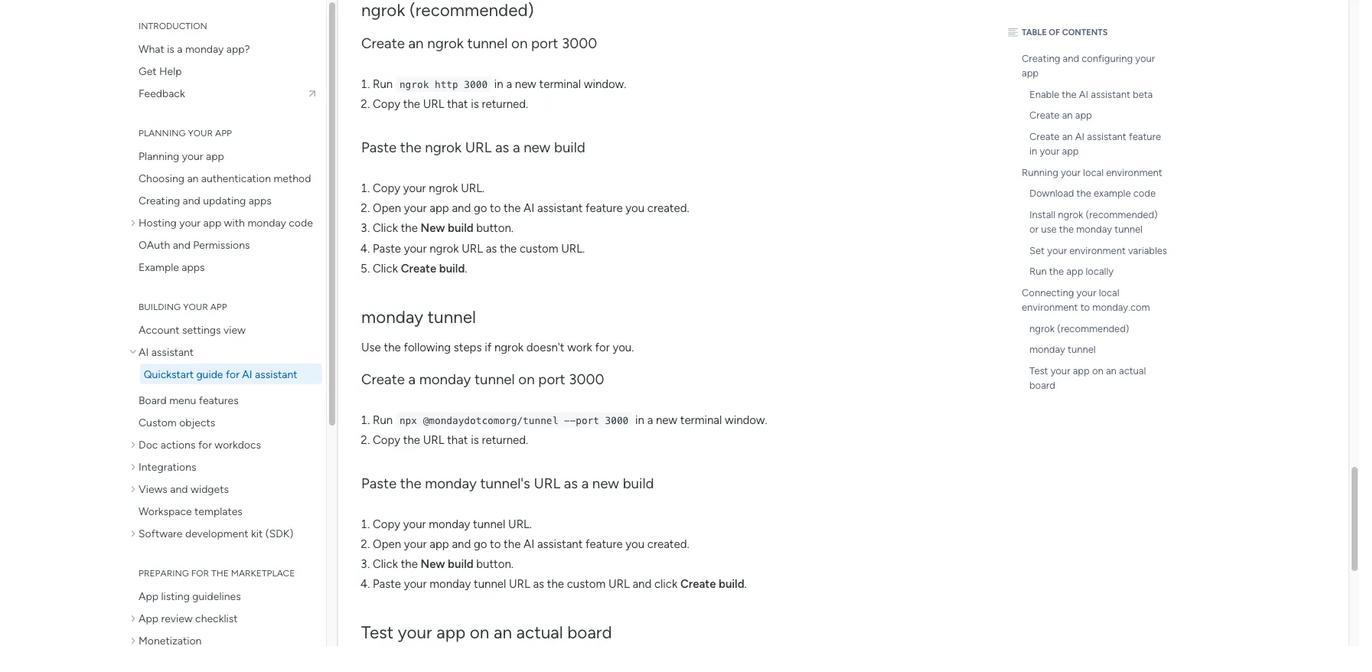 Task type: locate. For each thing, give the bounding box(es) containing it.
1 button. from the top
[[476, 222, 514, 235]]

0 vertical spatial (recommended)
[[1086, 208, 1158, 220]]

as inside copy your monday tunnel url. open your app and go to the ai assistant feature you created. click the new build button. paste your monday tunnel url as the custom url and click create build .
[[533, 578, 544, 591]]

creating up hosting
[[139, 194, 180, 207]]

environment inside the connecting your local environment to monday.com
[[1022, 301, 1078, 314]]

paste inside copy your ngrok url. open your app and go to the ai assistant feature you created. click the new build button. paste your ngrok url as the custom url. click create build .
[[373, 242, 401, 256]]

1 vertical spatial to
[[1081, 301, 1090, 314]]

0 vertical spatial port
[[531, 35, 558, 52]]

1 vertical spatial returned.
[[482, 433, 528, 447]]

1 horizontal spatial test your app on an actual board
[[1030, 364, 1146, 392]]

1 vertical spatial is
[[471, 97, 479, 111]]

1 vertical spatial creating
[[139, 194, 180, 207]]

and
[[1063, 52, 1080, 64], [183, 194, 200, 207], [452, 202, 471, 215], [173, 238, 191, 251], [170, 482, 188, 495], [452, 537, 471, 551], [633, 578, 652, 591]]

app inside the "create an ai assistant feature in your app"
[[1062, 145, 1079, 157]]

0 vertical spatial planning
[[139, 127, 186, 139]]

1 horizontal spatial .
[[745, 578, 747, 591]]

window.
[[584, 77, 627, 91], [725, 413, 768, 427]]

install
[[1030, 208, 1056, 220]]

1 vertical spatial local
[[1099, 286, 1120, 299]]

0 vertical spatial .
[[465, 262, 467, 276]]

to inside copy your ngrok url. open your app and go to the ai assistant feature you created. click the new build button. paste your ngrok url as the custom url. click create build .
[[490, 202, 501, 215]]

you inside copy your ngrok url. open your app and go to the ai assistant feature you created. click the new build button. paste your ngrok url as the custom url. click create build .
[[626, 202, 645, 215]]

run left the npx
[[373, 413, 393, 427]]

to up ngrok (recommended)
[[1081, 301, 1090, 314]]

1 vertical spatial apps
[[182, 260, 205, 273]]

1 vertical spatial window.
[[725, 413, 768, 427]]

app up 'show subpages for monetization' image at the bottom left
[[139, 612, 158, 625]]

1 horizontal spatial monday tunnel
[[1030, 343, 1096, 356]]

0 vertical spatial created.
[[648, 202, 689, 215]]

terminal
[[539, 77, 581, 91], [680, 413, 722, 427]]

2 planning from the top
[[139, 149, 179, 162]]

0 vertical spatial url.
[[461, 181, 485, 195]]

1 vertical spatial test
[[361, 622, 394, 643]]

@mondaydotcomorg/tunnel
[[423, 415, 558, 426]]

1 new from the top
[[421, 222, 445, 235]]

2 button. from the top
[[476, 558, 514, 571]]

on inside "test your app on an actual board"
[[1092, 364, 1104, 377]]

ai inside the "create an ai assistant feature in your app"
[[1075, 130, 1085, 142]]

(recommended) down example
[[1086, 208, 1158, 220]]

3 copy from the top
[[373, 433, 400, 447]]

returned. down "@mondaydotcomorg/tunnel"
[[482, 433, 528, 447]]

configuring
[[1082, 52, 1133, 64]]

2 go from the top
[[474, 537, 487, 551]]

0 vertical spatial actual
[[1119, 364, 1146, 377]]

show subpages for doc actions for workdocs image
[[131, 439, 139, 450]]

run
[[373, 77, 393, 91], [1030, 265, 1047, 278], [373, 413, 393, 427]]

to down paste the ngrok url as a new build on the left top of the page
[[490, 202, 501, 215]]

window. inside run ngrok http 3000 in a new terminal window. copy the url that is returned.
[[584, 77, 627, 91]]

doesn't
[[527, 341, 565, 355]]

apps down authentication
[[249, 194, 272, 207]]

create for ngrok
[[361, 35, 405, 52]]

3000 for monday
[[569, 371, 604, 388]]

0 horizontal spatial code
[[289, 216, 313, 229]]

show subpages for integrations image
[[131, 461, 139, 472]]

local up 'download the example code'
[[1083, 166, 1104, 178]]

actual
[[1119, 364, 1146, 377], [516, 622, 563, 643]]

open
[[373, 202, 401, 215], [373, 537, 401, 551]]

ai assistant
[[139, 345, 194, 358]]

2 you from the top
[[626, 537, 645, 551]]

for right "guide"
[[226, 367, 240, 381]]

create an app
[[1030, 109, 1092, 121]]

account
[[139, 323, 180, 336]]

1 vertical spatial url.
[[561, 242, 585, 256]]

creating
[[1022, 52, 1061, 64], [139, 194, 180, 207]]

marketplace
[[231, 568, 295, 579]]

app review checklist link
[[127, 608, 322, 629]]

ngrok (recommended)
[[1030, 322, 1130, 335]]

local inside running your local environment link
[[1083, 166, 1104, 178]]

and down paste the ngrok url as a new build on the left top of the page
[[452, 202, 471, 215]]

0 horizontal spatial url.
[[461, 181, 485, 195]]

method
[[274, 171, 311, 185]]

app for app review checklist
[[139, 612, 158, 625]]

custom objects link
[[127, 412, 322, 433]]

code inside the download the example code link
[[1134, 187, 1156, 199]]

1 returned. from the top
[[482, 97, 528, 111]]

and inside copy your ngrok url. open your app and go to the ai assistant feature you created. click the new build button. paste your ngrok url as the custom url. click create build .
[[452, 202, 471, 215]]

local up monday.com
[[1099, 286, 1120, 299]]

0 vertical spatial creating
[[1022, 52, 1061, 64]]

new inside run ngrok http 3000 in a new terminal window. copy the url that is returned.
[[515, 77, 537, 91]]

1 vertical spatial go
[[474, 537, 487, 551]]

0 vertical spatial click
[[373, 222, 398, 235]]

0 horizontal spatial creating
[[139, 194, 180, 207]]

environment up locally
[[1070, 244, 1126, 256]]

2 vertical spatial in
[[636, 413, 645, 427]]

environment for running your local environment
[[1106, 166, 1163, 178]]

app listing guidelines link
[[127, 586, 322, 606]]

creating inside creating and configuring your app
[[1022, 52, 1061, 64]]

2 - from the left
[[570, 415, 576, 426]]

tunnel
[[467, 35, 508, 52], [1115, 223, 1143, 235], [428, 307, 476, 327], [1068, 343, 1096, 356], [475, 371, 515, 388], [473, 517, 506, 531], [474, 578, 506, 591]]

example apps link
[[127, 256, 322, 277]]

1 horizontal spatial actual
[[1119, 364, 1146, 377]]

1 - from the left
[[564, 415, 570, 426]]

is right what
[[167, 42, 174, 55]]

0 vertical spatial local
[[1083, 166, 1104, 178]]

2 new from the top
[[421, 558, 445, 571]]

0 horizontal spatial terminal
[[539, 77, 581, 91]]

-
[[564, 415, 570, 426], [570, 415, 576, 426]]

hide subpages for ai assistant image
[[128, 350, 139, 357]]

local for the
[[1083, 166, 1104, 178]]

1 horizontal spatial in
[[636, 413, 645, 427]]

app inside copy your ngrok url. open your app and go to the ai assistant feature you created. click the new build button. paste your ngrok url as the custom url. click create build .
[[430, 202, 449, 215]]

for left you.
[[595, 341, 610, 355]]

your inside creating and configuring your app
[[1136, 52, 1155, 64]]

0 vertical spatial custom
[[520, 242, 558, 256]]

building your app
[[139, 301, 227, 312]]

an for app
[[1062, 109, 1073, 121]]

local
[[1083, 166, 1104, 178], [1099, 286, 1120, 299]]

0 horizontal spatial .
[[465, 262, 467, 276]]

3000 inside run npx @mondaydotcomorg/tunnel --port 3000 in a new terminal window. copy the url that is returned.
[[605, 415, 629, 426]]

1 vertical spatial custom
[[567, 578, 606, 591]]

2 planning your app from the top
[[139, 149, 224, 162]]

0 vertical spatial go
[[474, 202, 487, 215]]

0 vertical spatial feature
[[1129, 130, 1162, 142]]

feedback
[[139, 87, 185, 100]]

creating for creating and configuring your app
[[1022, 52, 1061, 64]]

creating and updating apps link
[[127, 190, 322, 211]]

workspace templates link
[[127, 501, 322, 521]]

0 vertical spatial environment
[[1106, 166, 1163, 178]]

local inside the connecting your local environment to monday.com
[[1099, 286, 1120, 299]]

create inside copy your monday tunnel url. open your app and go to the ai assistant feature you created. click the new build button. paste your monday tunnel url as the custom url and click create build .
[[681, 578, 716, 591]]

1 vertical spatial new
[[421, 558, 445, 571]]

the inside run npx @mondaydotcomorg/tunnel --port 3000 in a new terminal window. copy the url that is returned.
[[403, 433, 420, 447]]

2 vertical spatial feature
[[586, 537, 623, 551]]

an
[[408, 35, 424, 52], [1062, 109, 1073, 121], [1062, 130, 1073, 142], [187, 171, 199, 185], [1106, 364, 1117, 377], [494, 622, 512, 643]]

app inside "test your app on an actual board"
[[1073, 364, 1090, 377]]

2 click from the top
[[373, 262, 398, 276]]

2 created. from the top
[[648, 537, 689, 551]]

planning
[[139, 127, 186, 139], [139, 149, 179, 162]]

create inside the "create an ai assistant feature in your app"
[[1030, 130, 1060, 142]]

settings
[[182, 323, 221, 336]]

2 vertical spatial run
[[373, 413, 393, 427]]

monday tunnel down ngrok (recommended)
[[1030, 343, 1096, 356]]

show subpages for app review checklist image
[[131, 613, 139, 624]]

ngrok (recommended) link
[[1012, 318, 1173, 339]]

for
[[595, 341, 610, 355], [226, 367, 240, 381], [198, 438, 212, 451], [191, 568, 209, 579]]

1 horizontal spatial window.
[[725, 413, 768, 427]]

1 created. from the top
[[648, 202, 689, 215]]

apps
[[249, 194, 272, 207], [182, 260, 205, 273]]

permissions
[[193, 238, 250, 251]]

0 vertical spatial window.
[[584, 77, 627, 91]]

install ngrok (recommended) or use the monday tunnel
[[1030, 208, 1158, 235]]

port down work at the left bottom of page
[[576, 415, 599, 426]]

views and widgets link
[[127, 479, 322, 499]]

quickstart guide for ai assistant
[[144, 367, 297, 381]]

2 horizontal spatial in
[[1030, 145, 1038, 157]]

button. inside copy your ngrok url. open your app and go to the ai assistant feature you created. click the new build button. paste your ngrok url as the custom url. click create build .
[[476, 222, 514, 235]]

feature inside copy your monday tunnel url. open your app and go to the ai assistant feature you created. click the new build button. paste your monday tunnel url as the custom url and click create build .
[[586, 537, 623, 551]]

and left 'configuring'
[[1063, 52, 1080, 64]]

monday
[[185, 42, 224, 55], [248, 216, 286, 229], [1077, 223, 1112, 235], [361, 307, 423, 327], [1030, 343, 1066, 356], [419, 371, 471, 388], [425, 475, 477, 492], [429, 517, 470, 531], [430, 578, 471, 591]]

1 go from the top
[[474, 202, 487, 215]]

0 vertical spatial is
[[167, 42, 174, 55]]

click
[[373, 222, 398, 235], [373, 262, 398, 276], [373, 558, 398, 571]]

1 copy from the top
[[373, 97, 400, 111]]

1 vertical spatial planning your app
[[139, 149, 224, 162]]

show subpages for monetization image
[[131, 635, 139, 646]]

oauth and permissions
[[139, 238, 250, 251]]

creating up enable
[[1022, 52, 1061, 64]]

2 app from the top
[[139, 612, 158, 625]]

2 that from the top
[[447, 433, 468, 447]]

1 vertical spatial (recommended)
[[1058, 322, 1130, 335]]

1 vertical spatial .
[[745, 578, 747, 591]]

button. inside copy your monday tunnel url. open your app and go to the ai assistant feature you created. click the new build button. paste your monday tunnel url as the custom url and click create build .
[[476, 558, 514, 571]]

that down http
[[447, 97, 468, 111]]

get help
[[139, 64, 182, 77]]

url.
[[461, 181, 485, 195], [561, 242, 585, 256], [508, 517, 532, 531]]

apps down the oauth and permissions
[[182, 260, 205, 273]]

3000 for ngrok
[[562, 35, 597, 52]]

planning up choosing
[[139, 149, 179, 162]]

install ngrok (recommended) or use the monday tunnel link
[[1012, 204, 1173, 240]]

url
[[423, 97, 444, 111], [465, 139, 492, 156], [462, 242, 483, 256], [423, 433, 444, 447], [534, 475, 561, 492], [509, 578, 530, 591], [609, 578, 630, 591]]

1 horizontal spatial creating
[[1022, 52, 1061, 64]]

port inside run npx @mondaydotcomorg/tunnel --port 3000 in a new terminal window. copy the url that is returned.
[[576, 415, 599, 426]]

the inside run ngrok http 3000 in a new terminal window. copy the url that is returned.
[[403, 97, 420, 111]]

2 vertical spatial click
[[373, 558, 398, 571]]

test your app on an actual board
[[1030, 364, 1146, 392], [361, 622, 612, 643]]

1 horizontal spatial board
[[1030, 379, 1056, 392]]

0 horizontal spatial actual
[[516, 622, 563, 643]]

feature
[[1129, 130, 1162, 142], [586, 202, 623, 215], [586, 537, 623, 551]]

1 horizontal spatial custom
[[567, 578, 606, 591]]

preparing
[[139, 568, 189, 579]]

1 vertical spatial code
[[289, 216, 313, 229]]

run inside run ngrok http 3000 in a new terminal window. copy the url that is returned.
[[373, 77, 393, 91]]

widgets
[[191, 482, 229, 495]]

beta
[[1133, 88, 1153, 100]]

1 vertical spatial button.
[[476, 558, 514, 571]]

0 vertical spatial to
[[490, 202, 501, 215]]

environment up example
[[1106, 166, 1163, 178]]

run left http
[[373, 77, 393, 91]]

0 vertical spatial code
[[1134, 187, 1156, 199]]

0 vertical spatial you
[[626, 202, 645, 215]]

0 vertical spatial planning your app
[[139, 127, 232, 139]]

environment for connecting your local environment to monday.com
[[1022, 301, 1078, 314]]

use the following steps if ngrok doesn't work for you.
[[361, 341, 634, 355]]

create
[[361, 35, 405, 52], [1030, 109, 1060, 121], [1030, 130, 1060, 142], [401, 262, 437, 276], [361, 371, 405, 388], [681, 578, 716, 591]]

0 vertical spatial that
[[447, 97, 468, 111]]

4 copy from the top
[[373, 517, 400, 531]]

go down tunnel's
[[474, 537, 487, 551]]

software development kit (sdk) link
[[127, 523, 322, 544]]

returned. up paste the ngrok url as a new build on the left top of the page
[[482, 97, 528, 111]]

1 app from the top
[[139, 590, 158, 603]]

1 click from the top
[[373, 222, 398, 235]]

0 vertical spatial button.
[[476, 222, 514, 235]]

with
[[224, 216, 245, 229]]

0 horizontal spatial test your app on an actual board
[[361, 622, 612, 643]]

0 horizontal spatial apps
[[182, 260, 205, 273]]

go down paste the ngrok url as a new build on the left top of the page
[[474, 202, 487, 215]]

ngrok inside run ngrok http 3000 in a new terminal window. copy the url that is returned.
[[400, 79, 429, 90]]

1 vertical spatial planning
[[139, 149, 179, 162]]

and left updating
[[183, 194, 200, 207]]

open inside copy your monday tunnel url. open your app and go to the ai assistant feature you created. click the new build button. paste your monday tunnel url as the custom url and click create build .
[[373, 537, 401, 551]]

you inside copy your monday tunnel url. open your app and go to the ai assistant feature you created. click the new build button. paste your monday tunnel url as the custom url and click create build .
[[626, 537, 645, 551]]

board
[[1030, 379, 1056, 392], [567, 622, 612, 643]]

2 returned. from the top
[[482, 433, 528, 447]]

code down "method"
[[289, 216, 313, 229]]

copy inside copy your monday tunnel url. open your app and go to the ai assistant feature you created. click the new build button. paste your monday tunnel url as the custom url and click create build .
[[373, 517, 400, 531]]

2 open from the top
[[373, 537, 401, 551]]

0 vertical spatial apps
[[249, 194, 272, 207]]

paste the ngrok url as a new build
[[361, 139, 586, 156]]

updating
[[203, 194, 246, 207]]

test your app on an actual board inside test your app on an actual board 'link'
[[1030, 364, 1146, 392]]

a
[[177, 42, 183, 55], [506, 77, 512, 91], [513, 139, 520, 156], [408, 371, 416, 388], [647, 413, 653, 427], [582, 475, 589, 492]]

(recommended) up monday tunnel link
[[1058, 322, 1130, 335]]

app up show subpages for app review checklist image
[[139, 590, 158, 603]]

software
[[139, 527, 183, 540]]

0 vertical spatial app
[[139, 590, 158, 603]]

test inside 'link'
[[1030, 364, 1048, 377]]

1 vertical spatial port
[[538, 371, 566, 388]]

create for app
[[1030, 109, 1060, 121]]

0 vertical spatial open
[[373, 202, 401, 215]]

1 vertical spatial actual
[[516, 622, 563, 643]]

app for app listing guidelines
[[139, 590, 158, 603]]

0 vertical spatial board
[[1030, 379, 1056, 392]]

planning your app up choosing
[[139, 149, 224, 162]]

1 vertical spatial created.
[[648, 537, 689, 551]]

test
[[1030, 364, 1048, 377], [361, 622, 394, 643]]

0 horizontal spatial monday tunnel
[[361, 307, 476, 327]]

0 vertical spatial run
[[373, 77, 393, 91]]

2 vertical spatial environment
[[1022, 301, 1078, 314]]

is down "@mondaydotcomorg/tunnel"
[[471, 433, 479, 447]]

copy your monday tunnel url. open your app and go to the ai assistant feature you created. click the new build button. paste your monday tunnel url as the custom url and click create build .
[[373, 517, 747, 591]]

create an ai assistant feature in your app link
[[1012, 126, 1173, 162]]

copy
[[373, 97, 400, 111], [373, 181, 400, 195], [373, 433, 400, 447], [373, 517, 400, 531]]

in inside run ngrok http 3000 in a new terminal window. copy the url that is returned.
[[494, 77, 504, 91]]

creating and configuring your app
[[1022, 52, 1155, 79]]

is
[[167, 42, 174, 55], [471, 97, 479, 111], [471, 433, 479, 447]]

monday tunnel up following
[[361, 307, 476, 327]]

2 vertical spatial port
[[576, 415, 599, 426]]

run inside run npx @mondaydotcomorg/tunnel --port 3000 in a new terminal window. copy the url that is returned.
[[373, 413, 393, 427]]

oauth
[[139, 238, 170, 251]]

ngrok inside install ngrok (recommended) or use the monday tunnel
[[1058, 208, 1084, 220]]

0 vertical spatial in
[[494, 77, 504, 91]]

0 vertical spatial test
[[1030, 364, 1048, 377]]

and up workspace templates
[[170, 482, 188, 495]]

returned. inside run npx @mondaydotcomorg/tunnel --port 3000 in a new terminal window. copy the url that is returned.
[[482, 433, 528, 447]]

show subpages for views and widgets image
[[131, 483, 139, 494]]

download the example code
[[1030, 187, 1156, 199]]

assistant inside quickstart guide for ai assistant link
[[255, 367, 297, 381]]

example apps
[[139, 260, 205, 273]]

if
[[485, 341, 492, 355]]

0 vertical spatial terminal
[[539, 77, 581, 91]]

1 horizontal spatial code
[[1134, 187, 1156, 199]]

0 vertical spatial new
[[421, 222, 445, 235]]

is up paste the ngrok url as a new build on the left top of the page
[[471, 97, 479, 111]]

url inside copy your ngrok url. open your app and go to the ai assistant feature you created. click the new build button. paste your ngrok url as the custom url. click create build .
[[462, 242, 483, 256]]

environment down "connecting"
[[1022, 301, 1078, 314]]

port up run ngrok http 3000 in a new terminal window. copy the url that is returned.
[[531, 35, 558, 52]]

planning down feedback
[[139, 127, 186, 139]]

port down doesn't
[[538, 371, 566, 388]]

1 vertical spatial that
[[447, 433, 468, 447]]

1 horizontal spatial apps
[[249, 194, 272, 207]]

to down tunnel's
[[490, 537, 501, 551]]

is inside run npx @mondaydotcomorg/tunnel --port 3000 in a new terminal window. copy the url that is returned.
[[471, 433, 479, 447]]

copy inside run npx @mondaydotcomorg/tunnel --port 3000 in a new terminal window. copy the url that is returned.
[[373, 433, 400, 447]]

to inside the connecting your local environment to monday.com
[[1081, 301, 1090, 314]]

1 horizontal spatial test
[[1030, 364, 1048, 377]]

and left click
[[633, 578, 652, 591]]

1 vertical spatial app
[[139, 612, 158, 625]]

get
[[139, 64, 157, 77]]

2 copy from the top
[[373, 181, 400, 195]]

show subpages for hosting your app with monday code image
[[131, 217, 139, 228]]

feedback link
[[127, 83, 322, 103]]

2 vertical spatial to
[[490, 537, 501, 551]]

planning your app up "planning your app" link
[[139, 127, 232, 139]]

terminal inside run ngrok http 3000 in a new terminal window. copy the url that is returned.
[[539, 77, 581, 91]]

ai
[[1079, 88, 1089, 100], [1075, 130, 1085, 142], [524, 202, 535, 215], [139, 345, 149, 358], [242, 367, 252, 381], [524, 537, 535, 551]]

workspace templates
[[139, 505, 243, 518]]

click inside copy your monday tunnel url. open your app and go to the ai assistant feature you created. click the new build button. paste your monday tunnel url as the custom url and click create build .
[[373, 558, 398, 571]]

1 horizontal spatial terminal
[[680, 413, 722, 427]]

1 you from the top
[[626, 202, 645, 215]]

1 vertical spatial terminal
[[680, 413, 722, 427]]

1 vertical spatial feature
[[586, 202, 623, 215]]

1 horizontal spatial url.
[[508, 517, 532, 531]]

code inside the hosting your app with monday code link
[[289, 216, 313, 229]]

assistant inside copy your monday tunnel url. open your app and go to the ai assistant feature you created. click the new build button. paste your monday tunnel url as the custom url and click create build .
[[537, 537, 583, 551]]

1 open from the top
[[373, 202, 401, 215]]

2 vertical spatial url.
[[508, 517, 532, 531]]

3 click from the top
[[373, 558, 398, 571]]

0 horizontal spatial board
[[567, 622, 612, 643]]

authentication
[[201, 171, 271, 185]]

3000 for @mondaydotcomorg/tunnel
[[605, 415, 629, 426]]

new inside copy your ngrok url. open your app and go to the ai assistant feature you created. click the new build button. paste your ngrok url as the custom url. click create build .
[[421, 222, 445, 235]]

custom
[[520, 242, 558, 256], [567, 578, 606, 591]]

1 that from the top
[[447, 97, 468, 111]]

0 horizontal spatial custom
[[520, 242, 558, 256]]

code right example
[[1134, 187, 1156, 199]]

an inside the "create an ai assistant feature in your app"
[[1062, 130, 1073, 142]]

that inside run ngrok http 3000 in a new terminal window. copy the url that is returned.
[[447, 97, 468, 111]]

1 vertical spatial you
[[626, 537, 645, 551]]

run down set on the top right of the page
[[1030, 265, 1047, 278]]

created. inside copy your ngrok url. open your app and go to the ai assistant feature you created. click the new build button. paste your ngrok url as the custom url. click create build .
[[648, 202, 689, 215]]

2 vertical spatial is
[[471, 433, 479, 447]]

assistant inside the "create an ai assistant feature in your app"
[[1087, 130, 1127, 142]]

0 vertical spatial test your app on an actual board
[[1030, 364, 1146, 392]]

(recommended) inside install ngrok (recommended) or use the monday tunnel
[[1086, 208, 1158, 220]]

a inside run npx @mondaydotcomorg/tunnel --port 3000 in a new terminal window. copy the url that is returned.
[[647, 413, 653, 427]]

what
[[139, 42, 164, 55]]

that down "@mondaydotcomorg/tunnel"
[[447, 433, 468, 447]]

and down the 'paste the monday tunnel's url as a new build'
[[452, 537, 471, 551]]



Task type: vqa. For each thing, say whether or not it's contained in the screenshot.
the Get
yes



Task type: describe. For each thing, give the bounding box(es) containing it.
1 vertical spatial environment
[[1070, 244, 1126, 256]]

feature inside copy your ngrok url. open your app and go to the ai assistant feature you created. click the new build button. paste your ngrok url as the custom url. click create build .
[[586, 202, 623, 215]]

. inside copy your monday tunnel url. open your app and go to the ai assistant feature you created. click the new build button. paste your monday tunnel url as the custom url and click create build .
[[745, 578, 747, 591]]

custom
[[139, 416, 177, 429]]

review
[[161, 612, 193, 625]]

what is a monday app?
[[139, 42, 250, 55]]

create a monday tunnel on port 3000
[[361, 371, 604, 388]]

hosting your app with monday code link
[[127, 212, 322, 233]]

running
[[1022, 166, 1059, 178]]

the inside install ngrok (recommended) or use the monday tunnel
[[1059, 223, 1074, 235]]

doc actions for workdocs
[[139, 438, 261, 451]]

ai inside copy your monday tunnel url. open your app and go to the ai assistant feature you created. click the new build button. paste your monday tunnel url as the custom url and click create build .
[[524, 537, 535, 551]]

planning your app link
[[127, 145, 322, 166]]

tunnel inside install ngrok (recommended) or use the monday tunnel
[[1115, 223, 1143, 235]]

in inside the "create an ai assistant feature in your app"
[[1030, 145, 1038, 157]]

running your local environment link
[[1004, 162, 1173, 183]]

copy inside copy your ngrok url. open your app and go to the ai assistant feature you created. click the new build button. paste your ngrok url as the custom url. click create build .
[[373, 181, 400, 195]]

choosing an authentication method
[[139, 171, 311, 185]]

as inside copy your ngrok url. open your app and go to the ai assistant feature you created. click the new build button. paste your ngrok url as the custom url. click create build .
[[486, 242, 497, 256]]

create inside copy your ngrok url. open your app and go to the ai assistant feature you created. click the new build button. paste your ngrok url as the custom url. click create build .
[[401, 262, 437, 276]]

example
[[139, 260, 179, 273]]

a inside run ngrok http 3000 in a new terminal window. copy the url that is returned.
[[506, 77, 512, 91]]

copy inside run ngrok http 3000 in a new terminal window. copy the url that is returned.
[[373, 97, 400, 111]]

creating for creating and updating apps
[[139, 194, 180, 207]]

apps inside creating and updating apps link
[[249, 194, 272, 207]]

checklist
[[195, 612, 238, 625]]

objects
[[179, 416, 215, 429]]

or
[[1030, 223, 1039, 235]]

features
[[199, 394, 239, 407]]

actual inside 'link'
[[1119, 364, 1146, 377]]

development
[[185, 527, 248, 540]]

monday inside install ngrok (recommended) or use the monday tunnel
[[1077, 223, 1112, 235]]

custom objects
[[139, 416, 215, 429]]

feature inside the "create an ai assistant feature in your app"
[[1129, 130, 1162, 142]]

custom inside copy your ngrok url. open your app and go to the ai assistant feature you created. click the new build button. paste your ngrok url as the custom url. click create build .
[[520, 242, 558, 256]]

run the app locally link
[[1012, 261, 1173, 282]]

app inside copy your monday tunnel url. open your app and go to the ai assistant feature you created. click the new build button. paste your monday tunnel url as the custom url and click create build .
[[430, 537, 449, 551]]

doc
[[139, 438, 158, 451]]

board
[[139, 394, 167, 407]]

app review checklist
[[139, 612, 238, 625]]

1 planning from the top
[[139, 127, 186, 139]]

1 vertical spatial monday tunnel
[[1030, 343, 1096, 356]]

views
[[139, 482, 168, 495]]

steps
[[454, 341, 482, 355]]

menu
[[169, 394, 196, 407]]

enable the ai assistant beta link
[[1012, 84, 1173, 105]]

help
[[159, 64, 182, 77]]

port for monday
[[538, 371, 566, 388]]

connecting your local environment to monday.com link
[[1004, 282, 1173, 318]]

url inside run ngrok http 3000 in a new terminal window. copy the url that is returned.
[[423, 97, 444, 111]]

example
[[1094, 187, 1131, 199]]

url inside run npx @mondaydotcomorg/tunnel --port 3000 in a new terminal window. copy the url that is returned.
[[423, 433, 444, 447]]

work
[[567, 341, 592, 355]]

url. inside copy your monday tunnel url. open your app and go to the ai assistant feature you created. click the new build button. paste your monday tunnel url as the custom url and click create build .
[[508, 517, 532, 531]]

(sdk)
[[265, 527, 293, 540]]

an for authentication
[[187, 171, 199, 185]]

port for ngrok
[[531, 35, 558, 52]]

3000 inside run ngrok http 3000 in a new terminal window. copy the url that is returned.
[[464, 79, 488, 90]]

0 vertical spatial monday tunnel
[[361, 307, 476, 327]]

workdocs
[[215, 438, 261, 451]]

workspace
[[139, 505, 192, 518]]

integrations link
[[127, 456, 322, 477]]

guide
[[196, 367, 223, 381]]

arrow up right image
[[306, 87, 318, 99]]

paste the monday tunnel's url as a new build
[[361, 475, 654, 492]]

new inside copy your monday tunnel url. open your app and go to the ai assistant feature you created. click the new build button. paste your monday tunnel url as the custom url and click create build .
[[421, 558, 445, 571]]

templates
[[195, 505, 243, 518]]

1 vertical spatial board
[[567, 622, 612, 643]]

assistant inside copy your ngrok url. open your app and go to the ai assistant feature you created. click the new build button. paste your ngrok url as the custom url. click create build .
[[537, 202, 583, 215]]

quickstart guide for ai assistant link
[[140, 364, 322, 384]]

click
[[655, 578, 678, 591]]

new inside run npx @mondaydotcomorg/tunnel --port 3000 in a new terminal window. copy the url that is returned.
[[656, 413, 678, 427]]

use
[[361, 341, 381, 355]]

test your app on an actual board link
[[1012, 360, 1173, 396]]

download
[[1030, 187, 1074, 199]]

show subpages for software development kit (sdk) image
[[131, 528, 139, 539]]

tunnel's
[[480, 475, 530, 492]]

app listing guidelines
[[139, 590, 241, 603]]

and inside creating and configuring your app
[[1063, 52, 1080, 64]]

download the example code link
[[1012, 183, 1173, 204]]

for up app listing guidelines on the bottom
[[191, 568, 209, 579]]

1 vertical spatial test your app on an actual board
[[361, 622, 612, 643]]

an inside "test your app on an actual board"
[[1106, 364, 1117, 377]]

2 horizontal spatial url.
[[561, 242, 585, 256]]

1 planning your app from the top
[[139, 127, 232, 139]]

views and widgets
[[139, 482, 229, 495]]

paste inside copy your monday tunnel url. open your app and go to the ai assistant feature you created. click the new build button. paste your monday tunnel url as the custom url and click create build .
[[373, 578, 401, 591]]

set
[[1030, 244, 1045, 256]]

your inside the connecting your local environment to monday.com
[[1077, 286, 1097, 299]]

npx
[[400, 415, 417, 426]]

an for ai
[[1062, 130, 1073, 142]]

running your local environment
[[1022, 166, 1163, 178]]

custom inside copy your monday tunnel url. open your app and go to the ai assistant feature you created. click the new build button. paste your monday tunnel url as the custom url and click create build .
[[567, 578, 606, 591]]

returned. inside run ngrok http 3000 in a new terminal window. copy the url that is returned.
[[482, 97, 528, 111]]

apps inside example apps link
[[182, 260, 205, 273]]

in inside run npx @mondaydotcomorg/tunnel --port 3000 in a new terminal window. copy the url that is returned.
[[636, 413, 645, 427]]

window. inside run npx @mondaydotcomorg/tunnel --port 3000 in a new terminal window. copy the url that is returned.
[[725, 413, 768, 427]]

create an app link
[[1012, 105, 1173, 126]]

introduction
[[139, 20, 207, 31]]

board inside test your app on an actual board 'link'
[[1030, 379, 1056, 392]]

assistant inside enable the ai assistant beta link
[[1091, 88, 1131, 100]]

hosting
[[139, 216, 177, 229]]

(recommended) inside ngrok (recommended) link
[[1058, 322, 1130, 335]]

is inside what is a monday app? link
[[167, 42, 174, 55]]

following
[[404, 341, 451, 355]]

0 horizontal spatial test
[[361, 622, 394, 643]]

run for url
[[373, 77, 393, 91]]

assistant inside ai assistant link
[[151, 345, 194, 358]]

create for ai
[[1030, 130, 1060, 142]]

account settings view
[[139, 323, 246, 336]]

is inside run ngrok http 3000 in a new terminal window. copy the url that is returned.
[[471, 97, 479, 111]]

ai inside copy your ngrok url. open your app and go to the ai assistant feature you created. click the new build button. paste your ngrok url as the custom url. click create build .
[[524, 202, 535, 215]]

integrations
[[139, 460, 196, 473]]

creating and updating apps
[[139, 194, 272, 207]]

oauth and permissions link
[[127, 234, 322, 255]]

what is a monday app? link
[[127, 38, 322, 59]]

run for window.
[[373, 413, 393, 427]]

quickstart
[[144, 367, 194, 381]]

go inside copy your ngrok url. open your app and go to the ai assistant feature you created. click the new build button. paste your ngrok url as the custom url. click create build .
[[474, 202, 487, 215]]

connecting
[[1022, 286, 1074, 299]]

http
[[435, 79, 458, 90]]

get help link
[[127, 60, 322, 81]]

variables
[[1129, 244, 1167, 256]]

and up example apps
[[173, 238, 191, 251]]

terminal inside run npx @mondaydotcomorg/tunnel --port 3000 in a new terminal window. copy the url that is returned.
[[680, 413, 722, 427]]

to inside copy your monday tunnel url. open your app and go to the ai assistant feature you created. click the new build button. paste your monday tunnel url as the custom url and click create build .
[[490, 537, 501, 551]]

open inside copy your ngrok url. open your app and go to the ai assistant feature you created. click the new build button. paste your ngrok url as the custom url. click create build .
[[373, 202, 401, 215]]

created. inside copy your monday tunnel url. open your app and go to the ai assistant feature you created. click the new build button. paste your monday tunnel url as the custom url and click create build .
[[648, 537, 689, 551]]

you.
[[613, 341, 634, 355]]

creating and configuring your app link
[[1004, 48, 1173, 84]]

monday tunnel link
[[1012, 339, 1173, 360]]

run inside run the app locally link
[[1030, 265, 1047, 278]]

your inside "test your app on an actual board"
[[1051, 364, 1071, 377]]

app inside creating and configuring your app
[[1022, 67, 1039, 79]]

enable
[[1030, 88, 1060, 100]]

an for ngrok
[[408, 35, 424, 52]]

use
[[1041, 223, 1057, 235]]

. inside copy your ngrok url. open your app and go to the ai assistant feature you created. click the new build button. paste your ngrok url as the custom url. click create build .
[[465, 262, 467, 276]]

create for monday
[[361, 371, 405, 388]]

that inside run npx @mondaydotcomorg/tunnel --port 3000 in a new terminal window. copy the url that is returned.
[[447, 433, 468, 447]]

app?
[[226, 42, 250, 55]]

go inside copy your monday tunnel url. open your app and go to the ai assistant feature you created. click the new build button. paste your monday tunnel url as the custom url and click create build .
[[474, 537, 487, 551]]

guidelines
[[192, 590, 241, 603]]

run npx @mondaydotcomorg/tunnel --port 3000 in a new terminal window. copy the url that is returned.
[[373, 413, 768, 447]]

for down objects
[[198, 438, 212, 451]]

choosing an authentication method link
[[127, 168, 322, 188]]

run ngrok http 3000 in a new terminal window. copy the url that is returned.
[[373, 77, 627, 111]]

hosting your app with monday code
[[139, 216, 313, 229]]

run the app locally
[[1030, 265, 1114, 278]]

connecting your local environment to monday.com
[[1022, 286, 1150, 314]]

your inside the "create an ai assistant feature in your app"
[[1040, 145, 1060, 157]]

local for (recommended)
[[1099, 286, 1120, 299]]

port for @mondaydotcomorg/tunnel
[[576, 415, 599, 426]]



